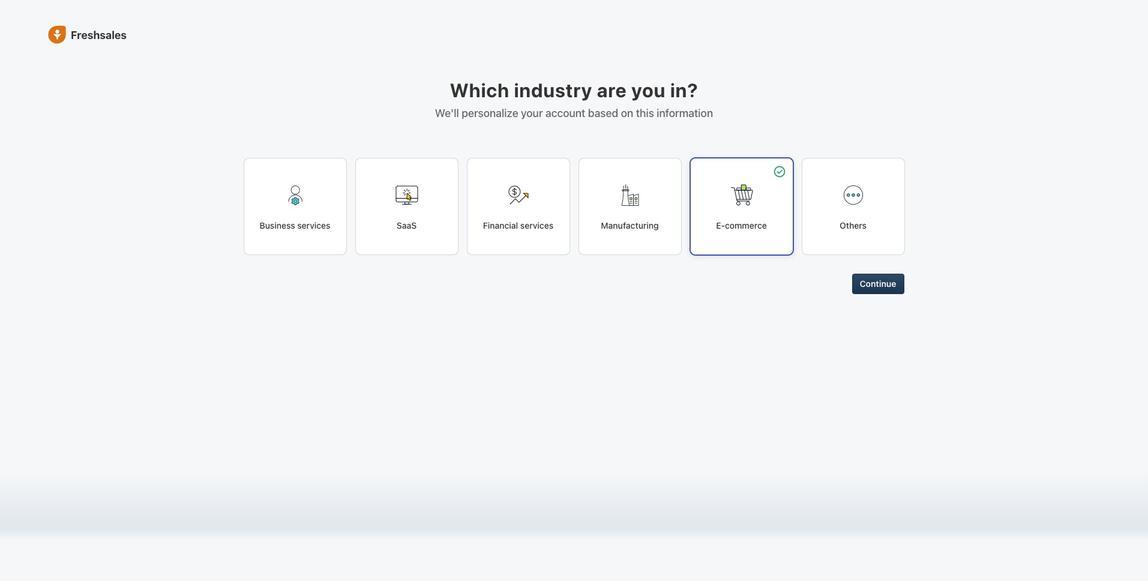 Task type: describe. For each thing, give the bounding box(es) containing it.
services for business services
[[297, 221, 331, 231]]

days
[[276, 496, 292, 505]]

qualified button
[[816, 147, 969, 161]]

business
[[260, 221, 295, 231]]

which industry are you in? we'll personalize your account based on this information
[[435, 79, 713, 119]]

widgetz.io
[[448, 253, 486, 262]]

personalize
[[462, 107, 518, 119]]

any
[[330, 537, 342, 546]]

you
[[632, 79, 666, 101]]

financial services
[[483, 221, 554, 231]]

new link
[[357, 147, 510, 162]]

click
[[249, 190, 266, 199]]

glendale,
[[240, 254, 273, 263]]

in?
[[670, 79, 699, 101]]

which
[[450, 79, 510, 101]]

sales qualified lead
[[237, 148, 319, 158]]

qualified link
[[816, 147, 969, 161]]

0 horizontal spatial qualified
[[261, 148, 297, 158]]

view conversation
[[781, 490, 843, 499]]

interested link
[[663, 147, 816, 161]]

is
[[285, 537, 290, 546]]

this
[[636, 107, 654, 119]]

glendale, arizona, usa link
[[240, 254, 322, 263]]

location
[[240, 242, 269, 251]]

your
[[521, 107, 543, 119]]

an email was sent to jane 10 days ago
[[267, 483, 371, 505]]

tags
[[293, 190, 308, 199]]

industry
[[514, 79, 593, 101]]

sales qualified lead link
[[237, 142, 329, 159]]

10
[[267, 496, 274, 505]]

e-commerce
[[716, 221, 767, 231]]

saas
[[397, 221, 417, 231]]

janesampleton@gmail.com
[[656, 253, 751, 262]]

phone element
[[7, 530, 31, 554]]

widgetz.io (sample) link
[[448, 253, 519, 262]]

email janesampleton@gmail.com
[[656, 241, 751, 262]]

usa
[[306, 254, 322, 263]]

we'll
[[435, 107, 459, 119]]

of
[[321, 537, 328, 546]]

e-
[[716, 221, 725, 231]]

janesampleton@gmail.com link
[[656, 252, 751, 264]]

freshsales
[[71, 29, 127, 41]]

are
[[597, 79, 627, 101]]

0 vertical spatial to
[[268, 190, 275, 199]]

jane inside an email was sent to jane 10 days ago
[[352, 483, 371, 493]]

continue button
[[852, 274, 904, 294]]

sales
[[344, 537, 362, 546]]



Task type: locate. For each thing, give the bounding box(es) containing it.
1 horizontal spatial services
[[520, 221, 554, 231]]

new
[[429, 150, 444, 159]]

account
[[448, 241, 476, 250]]

ago
[[294, 496, 307, 505]]

information
[[657, 107, 713, 119]]

0 horizontal spatial to
[[268, 190, 275, 199]]

view
[[781, 490, 797, 499]]

commerce
[[725, 221, 767, 231]]

based
[[588, 107, 619, 119]]

contacted link
[[510, 147, 663, 162]]

to left add
[[268, 190, 275, 199]]

click to add tags
[[249, 190, 308, 199]]

1 vertical spatial jane
[[267, 537, 283, 546]]

to right sent at the left bottom of page
[[342, 483, 350, 493]]

not
[[292, 537, 303, 546]]

continue
[[860, 278, 897, 289]]

financial services icon image
[[504, 181, 533, 210]]

conversation
[[799, 490, 843, 499]]

1 horizontal spatial qualified
[[878, 149, 909, 158]]

on
[[621, 107, 634, 119]]

jane left is
[[267, 537, 283, 546]]

0 horizontal spatial jane
[[267, 537, 283, 546]]

manufacturing icon image
[[616, 181, 644, 210]]

contacted
[[572, 150, 608, 159]]

email
[[280, 483, 301, 493]]

(sample)
[[488, 253, 519, 262]]

1 vertical spatial to
[[342, 483, 350, 493]]

sequence.
[[364, 537, 399, 546]]

services
[[297, 221, 331, 231], [520, 221, 554, 231]]

account widgetz.io (sample)
[[448, 241, 519, 262]]

email
[[656, 241, 674, 250]]

qualified
[[261, 148, 297, 158], [878, 149, 909, 158]]

services up usa
[[297, 221, 331, 231]]

qualified inside button
[[878, 149, 909, 158]]

an
[[267, 483, 278, 493]]

lead
[[299, 148, 319, 158]]

was
[[303, 483, 320, 493]]

financial
[[483, 221, 518, 231]]

e-commerce icon image
[[727, 181, 756, 210]]

1 services from the left
[[297, 221, 331, 231]]

others
[[840, 221, 867, 231]]

account
[[546, 107, 586, 119]]

interested
[[723, 149, 758, 158]]

part
[[305, 537, 319, 546]]

sent
[[322, 483, 339, 493]]

1 horizontal spatial to
[[342, 483, 350, 493]]

services for financial services
[[520, 221, 554, 231]]

container_wx8msf4aqz5i3rn1 image
[[243, 488, 255, 500]]

to inside an email was sent to jane 10 days ago
[[342, 483, 350, 493]]

sales
[[237, 148, 258, 158]]

view conversation button
[[775, 484, 849, 504]]

arizona,
[[275, 254, 304, 263]]

interested button
[[663, 147, 816, 161]]

jane right sent at the left bottom of page
[[352, 483, 371, 493]]

phone image
[[13, 536, 25, 548]]

saas icon image
[[392, 181, 421, 210]]

jane is not part of any sales sequence.
[[267, 537, 399, 546]]

manufacturing
[[601, 221, 659, 231]]

product logo freshsales image
[[48, 26, 66, 44]]

services down financial services icon on the left top of the page
[[520, 221, 554, 231]]

0 horizontal spatial services
[[297, 221, 331, 231]]

location glendale, arizona, usa
[[240, 242, 322, 263]]

2 services from the left
[[520, 221, 554, 231]]

others icon image
[[839, 181, 868, 210]]

business services
[[260, 221, 331, 231]]

add
[[277, 190, 291, 199]]

Search your CRM... text field
[[53, 29, 173, 50]]

to
[[268, 190, 275, 199], [342, 483, 350, 493]]

1 horizontal spatial jane
[[352, 483, 371, 493]]

jane
[[352, 483, 371, 493], [267, 537, 283, 546]]

business services icon image
[[281, 181, 309, 210]]

0 vertical spatial jane
[[352, 483, 371, 493]]



Task type: vqa. For each thing, say whether or not it's contained in the screenshot.
Contacted link
yes



